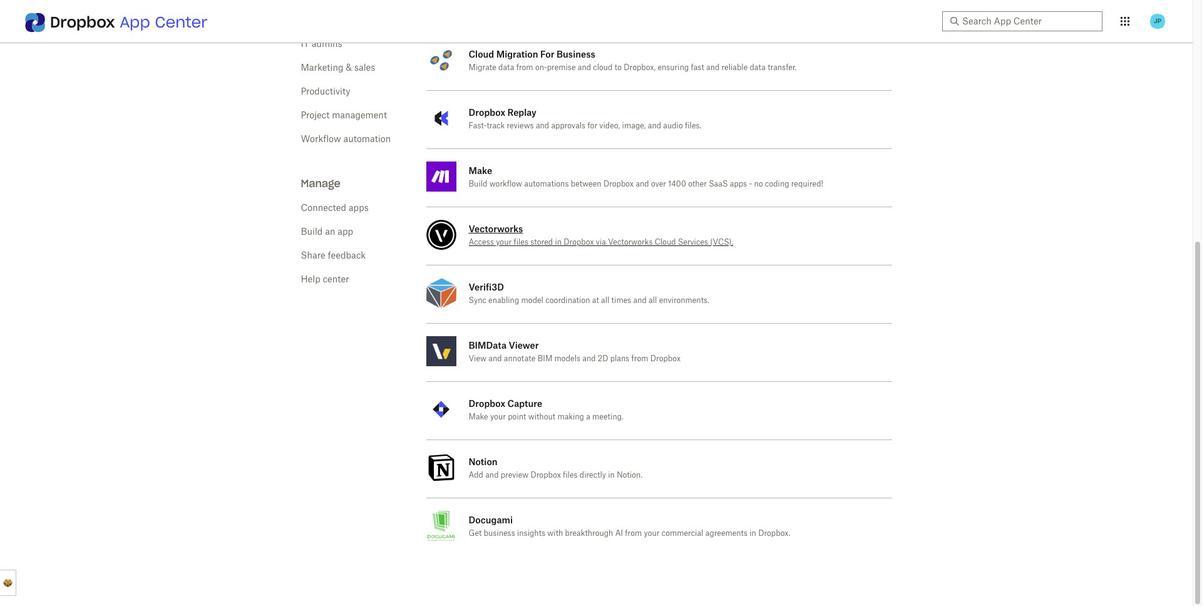 Task type: describe. For each thing, give the bounding box(es) containing it.
cloud migration for business migrate data from on-premise and cloud to dropbox, ensuring fast and reliable data transfer.
[[469, 49, 797, 71]]

dropbox capture make your point without making a meeting.
[[469, 398, 623, 421]]

2d
[[598, 355, 608, 362]]

times
[[611, 297, 631, 304]]

feedback
[[328, 252, 366, 260]]

apps inside make build workflow automations between dropbox and over 1400 other saas apps - no coding required!
[[730, 180, 747, 188]]

1 data from the left
[[498, 64, 514, 71]]

other
[[688, 180, 707, 188]]

build an app
[[301, 228, 353, 237]]

share feedback link
[[301, 252, 366, 260]]

and left 2d
[[582, 355, 596, 362]]

reliable
[[722, 64, 748, 71]]

connected
[[301, 204, 346, 213]]

models
[[554, 355, 580, 362]]

marketing & sales
[[301, 64, 375, 73]]

ensuring
[[658, 64, 689, 71]]

cloud
[[593, 64, 613, 71]]

and inside make build workflow automations between dropbox and over 1400 other saas apps - no coding required!
[[636, 180, 649, 188]]

dropbox inside vectorworks access your files stored in dropbox via vectorworks cloud services (vcs).
[[564, 239, 594, 246]]

dropbox inside bimdata viewer view and annotate bim models and 2d plans from dropbox
[[650, 355, 681, 362]]

dropbox inside notion add and preview dropbox files directly in notion.
[[531, 471, 561, 479]]

0 horizontal spatial vectorworks
[[469, 223, 523, 234]]

insights
[[517, 530, 545, 537]]

and inside notion add and preview dropbox files directly in notion.
[[485, 471, 499, 479]]

cloud inside cloud migration for business migrate data from on-premise and cloud to dropbox, ensuring fast and reliable data transfer.
[[469, 49, 494, 59]]

services
[[678, 239, 708, 246]]

coordination
[[545, 297, 590, 304]]

your inside docugami get business insights with breakthrough ai from your commercial agreements in dropbox.
[[644, 530, 660, 537]]

project
[[301, 111, 330, 120]]

bimdata
[[469, 340, 506, 351]]

in inside notion add and preview dropbox files directly in notion.
[[608, 471, 615, 479]]

in inside docugami get business insights with breakthrough ai from your commercial agreements in dropbox.
[[750, 530, 756, 537]]

notion.
[[617, 471, 642, 479]]

replay
[[507, 107, 536, 118]]

cloud inside vectorworks access your files stored in dropbox via vectorworks cloud services (vcs).
[[655, 239, 676, 246]]

from inside bimdata viewer view and annotate bim models and 2d plans from dropbox
[[631, 355, 648, 362]]

help center link
[[301, 275, 349, 284]]

transfer.
[[768, 64, 797, 71]]

dropbox inside dropbox replay fast-track reviews and approvals for video, image, and audio files.
[[469, 107, 505, 118]]

connected apps link
[[301, 204, 369, 213]]

dropbox replay fast-track reviews and approvals for video, image, and audio files.
[[469, 107, 701, 130]]

productivity
[[301, 88, 350, 96]]

2 all from the left
[[649, 297, 657, 304]]

with
[[547, 530, 563, 537]]

environments.
[[659, 297, 709, 304]]

over
[[651, 180, 666, 188]]

from inside cloud migration for business migrate data from on-premise and cloud to dropbox, ensuring fast and reliable data transfer.
[[516, 64, 533, 71]]

connected apps
[[301, 204, 369, 213]]

notion add and preview dropbox files directly in notion.
[[469, 456, 642, 479]]

it admins
[[301, 40, 342, 49]]

docugami
[[469, 515, 513, 525]]

migrate
[[469, 64, 496, 71]]

business
[[557, 49, 595, 59]]

fast-
[[469, 122, 487, 130]]

sales
[[354, 64, 375, 73]]

dropbox left app at the top of page
[[50, 13, 115, 32]]

point
[[508, 413, 526, 421]]

1400
[[668, 180, 686, 188]]

get
[[469, 530, 482, 537]]

without
[[528, 413, 555, 421]]

it admins link
[[301, 40, 342, 49]]

video,
[[599, 122, 620, 130]]

saas
[[709, 180, 728, 188]]

agreements
[[705, 530, 748, 537]]

making
[[557, 413, 584, 421]]

and inside verifi3d sync enabling model coordination at all times and all environments.
[[633, 297, 647, 304]]

directly
[[580, 471, 606, 479]]

build inside make build workflow automations between dropbox and over 1400 other saas apps - no coding required!
[[469, 180, 487, 188]]

(vcs).
[[710, 239, 733, 246]]

bimdata viewer view and annotate bim models and 2d plans from dropbox
[[469, 340, 681, 362]]

manage
[[301, 177, 340, 190]]

breakthrough
[[565, 530, 613, 537]]

1 all from the left
[[601, 297, 609, 304]]

dropbox inside make build workflow automations between dropbox and over 1400 other saas apps - no coding required!
[[603, 180, 634, 188]]

to
[[615, 64, 622, 71]]

audio
[[663, 122, 683, 130]]

-
[[749, 180, 752, 188]]

notion
[[469, 456, 497, 467]]

for
[[587, 122, 597, 130]]

image,
[[622, 122, 646, 130]]

jp button
[[1148, 11, 1168, 31]]

plans
[[610, 355, 629, 362]]

automations
[[524, 180, 569, 188]]

a
[[586, 413, 590, 421]]

reviews
[[507, 122, 534, 130]]



Task type: locate. For each thing, give the bounding box(es) containing it.
0 horizontal spatial in
[[555, 239, 562, 246]]

track
[[487, 122, 505, 130]]

stored
[[530, 239, 553, 246]]

migration
[[496, 49, 538, 59]]

0 horizontal spatial build
[[301, 228, 323, 237]]

and left audio
[[648, 122, 661, 130]]

1 horizontal spatial files
[[563, 471, 578, 479]]

1 horizontal spatial apps
[[730, 180, 747, 188]]

in right stored
[[555, 239, 562, 246]]

2 data from the left
[[750, 64, 766, 71]]

commercial
[[662, 530, 703, 537]]

2 vertical spatial from
[[625, 530, 642, 537]]

1 horizontal spatial in
[[608, 471, 615, 479]]

from
[[516, 64, 533, 71], [631, 355, 648, 362], [625, 530, 642, 537]]

build an app link
[[301, 228, 353, 237]]

2 make from the top
[[469, 413, 488, 421]]

build left an
[[301, 228, 323, 237]]

your left commercial
[[644, 530, 660, 537]]

dropbox app center
[[50, 13, 208, 32]]

productivity link
[[301, 88, 350, 96]]

approvals
[[551, 122, 585, 130]]

at
[[592, 297, 599, 304]]

and right fast
[[706, 64, 719, 71]]

marketing
[[301, 64, 343, 73]]

0 vertical spatial cloud
[[469, 49, 494, 59]]

files left stored
[[514, 239, 528, 246]]

center
[[323, 275, 349, 284]]

Search App Center text field
[[962, 14, 1095, 28]]

files left directly
[[563, 471, 578, 479]]

dropbox right preview
[[531, 471, 561, 479]]

vectorworks
[[469, 223, 523, 234], [608, 239, 653, 246]]

in inside vectorworks access your files stored in dropbox via vectorworks cloud services (vcs).
[[555, 239, 562, 246]]

dropbox inside dropbox capture make your point without making a meeting.
[[469, 398, 505, 409]]

docugami get business insights with breakthrough ai from your commercial agreements in dropbox.
[[469, 515, 790, 537]]

dropbox right 'plans'
[[650, 355, 681, 362]]

on-
[[535, 64, 547, 71]]

and right reviews
[[536, 122, 549, 130]]

help
[[301, 275, 320, 284]]

all left 'environments.'
[[649, 297, 657, 304]]

access
[[469, 239, 494, 246]]

0 horizontal spatial cloud
[[469, 49, 494, 59]]

workflow automation
[[301, 135, 391, 144]]

1 horizontal spatial build
[[469, 180, 487, 188]]

vectorworks access your files stored in dropbox via vectorworks cloud services (vcs).
[[469, 223, 733, 246]]

make up workflow
[[469, 165, 492, 176]]

2 horizontal spatial in
[[750, 530, 756, 537]]

meeting.
[[592, 413, 623, 421]]

files
[[514, 239, 528, 246], [563, 471, 578, 479]]

0 vertical spatial vectorworks
[[469, 223, 523, 234]]

between
[[571, 180, 601, 188]]

0 vertical spatial build
[[469, 180, 487, 188]]

0 vertical spatial make
[[469, 165, 492, 176]]

management
[[332, 111, 387, 120]]

all right at
[[601, 297, 609, 304]]

1 vertical spatial your
[[490, 413, 506, 421]]

verifi3d
[[469, 282, 504, 292]]

0 vertical spatial files
[[514, 239, 528, 246]]

sync
[[469, 297, 486, 304]]

your inside dropbox capture make your point without making a meeting.
[[490, 413, 506, 421]]

your
[[496, 239, 512, 246], [490, 413, 506, 421], [644, 530, 660, 537]]

verifi3d sync enabling model coordination at all times and all environments.
[[469, 282, 709, 304]]

and down 'business'
[[578, 64, 591, 71]]

1 vertical spatial apps
[[349, 204, 369, 213]]

business
[[484, 530, 515, 537]]

dropbox right between
[[603, 180, 634, 188]]

app
[[338, 228, 353, 237]]

0 horizontal spatial all
[[601, 297, 609, 304]]

0 horizontal spatial apps
[[349, 204, 369, 213]]

vectorworks up access
[[469, 223, 523, 234]]

preview
[[501, 471, 529, 479]]

workflow automation link
[[301, 135, 391, 144]]

apps
[[730, 180, 747, 188], [349, 204, 369, 213]]

vectorworks right "via"
[[608, 239, 653, 246]]

annotate
[[504, 355, 536, 362]]

apps up app
[[349, 204, 369, 213]]

1 vertical spatial vectorworks
[[608, 239, 653, 246]]

1 horizontal spatial cloud
[[655, 239, 676, 246]]

from down 'migration'
[[516, 64, 533, 71]]

share
[[301, 252, 325, 260]]

dropbox,
[[624, 64, 656, 71]]

0 horizontal spatial files
[[514, 239, 528, 246]]

your inside vectorworks access your files stored in dropbox via vectorworks cloud services (vcs).
[[496, 239, 512, 246]]

and down bimdata
[[488, 355, 502, 362]]

&
[[346, 64, 352, 73]]

1 vertical spatial files
[[563, 471, 578, 479]]

dropbox
[[50, 13, 115, 32], [469, 107, 505, 118], [603, 180, 634, 188], [564, 239, 594, 246], [650, 355, 681, 362], [469, 398, 505, 409], [531, 471, 561, 479]]

add
[[469, 471, 483, 479]]

files inside vectorworks access your files stored in dropbox via vectorworks cloud services (vcs).
[[514, 239, 528, 246]]

via
[[596, 239, 606, 246]]

0 vertical spatial in
[[555, 239, 562, 246]]

admins
[[312, 40, 342, 49]]

your right access
[[496, 239, 512, 246]]

cloud up migrate
[[469, 49, 494, 59]]

your left the point
[[490, 413, 506, 421]]

1 horizontal spatial data
[[750, 64, 766, 71]]

2 vertical spatial in
[[750, 530, 756, 537]]

an
[[325, 228, 335, 237]]

make inside make build workflow automations between dropbox and over 1400 other saas apps - no coding required!
[[469, 165, 492, 176]]

1 vertical spatial build
[[301, 228, 323, 237]]

cloud left services
[[655, 239, 676, 246]]

from right 'plans'
[[631, 355, 648, 362]]

no
[[754, 180, 763, 188]]

dropbox left capture
[[469, 398, 505, 409]]

data down 'migration'
[[498, 64, 514, 71]]

it
[[301, 40, 309, 49]]

in left "notion."
[[608, 471, 615, 479]]

files inside notion add and preview dropbox files directly in notion.
[[563, 471, 578, 479]]

1 vertical spatial cloud
[[655, 239, 676, 246]]

coding
[[765, 180, 789, 188]]

for
[[540, 49, 554, 59]]

and left 'over' on the right
[[636, 180, 649, 188]]

2 vertical spatial your
[[644, 530, 660, 537]]

0 vertical spatial your
[[496, 239, 512, 246]]

1 vertical spatial in
[[608, 471, 615, 479]]

capture
[[507, 398, 542, 409]]

1 vertical spatial make
[[469, 413, 488, 421]]

and right the "add"
[[485, 471, 499, 479]]

required!
[[791, 180, 823, 188]]

ai
[[615, 530, 623, 537]]

1 make from the top
[[469, 165, 492, 176]]

and right times on the right of the page
[[633, 297, 647, 304]]

0 horizontal spatial data
[[498, 64, 514, 71]]

viewer
[[509, 340, 539, 351]]

view
[[469, 355, 486, 362]]

build left workflow
[[469, 180, 487, 188]]

in left the dropbox.
[[750, 530, 756, 537]]

0 vertical spatial apps
[[730, 180, 747, 188]]

model
[[521, 297, 543, 304]]

1 horizontal spatial vectorworks
[[608, 239, 653, 246]]

help center
[[301, 275, 349, 284]]

build
[[469, 180, 487, 188], [301, 228, 323, 237]]

dropbox left "via"
[[564, 239, 594, 246]]

automation
[[343, 135, 391, 144]]

dropbox up track
[[469, 107, 505, 118]]

project management link
[[301, 111, 387, 120]]

bim
[[538, 355, 552, 362]]

from right ai on the right of page
[[625, 530, 642, 537]]

premise
[[547, 64, 576, 71]]

make left the point
[[469, 413, 488, 421]]

0 vertical spatial from
[[516, 64, 533, 71]]

data right reliable
[[750, 64, 766, 71]]

make build workflow automations between dropbox and over 1400 other saas apps - no coding required!
[[469, 165, 823, 188]]

and
[[578, 64, 591, 71], [706, 64, 719, 71], [536, 122, 549, 130], [648, 122, 661, 130], [636, 180, 649, 188], [633, 297, 647, 304], [488, 355, 502, 362], [582, 355, 596, 362], [485, 471, 499, 479]]

make inside dropbox capture make your point without making a meeting.
[[469, 413, 488, 421]]

files.
[[685, 122, 701, 130]]

jp
[[1154, 17, 1161, 25]]

from inside docugami get business insights with breakthrough ai from your commercial agreements in dropbox.
[[625, 530, 642, 537]]

apps left -
[[730, 180, 747, 188]]

fast
[[691, 64, 704, 71]]

dropbox.
[[758, 530, 790, 537]]

marketing & sales link
[[301, 64, 375, 73]]

1 vertical spatial from
[[631, 355, 648, 362]]

1 horizontal spatial all
[[649, 297, 657, 304]]

in
[[555, 239, 562, 246], [608, 471, 615, 479], [750, 530, 756, 537]]



Task type: vqa. For each thing, say whether or not it's contained in the screenshot.
Dropbox within the Make Build workflow automations between Dropbox and over 1400 other SaaS apps - no coding required!
yes



